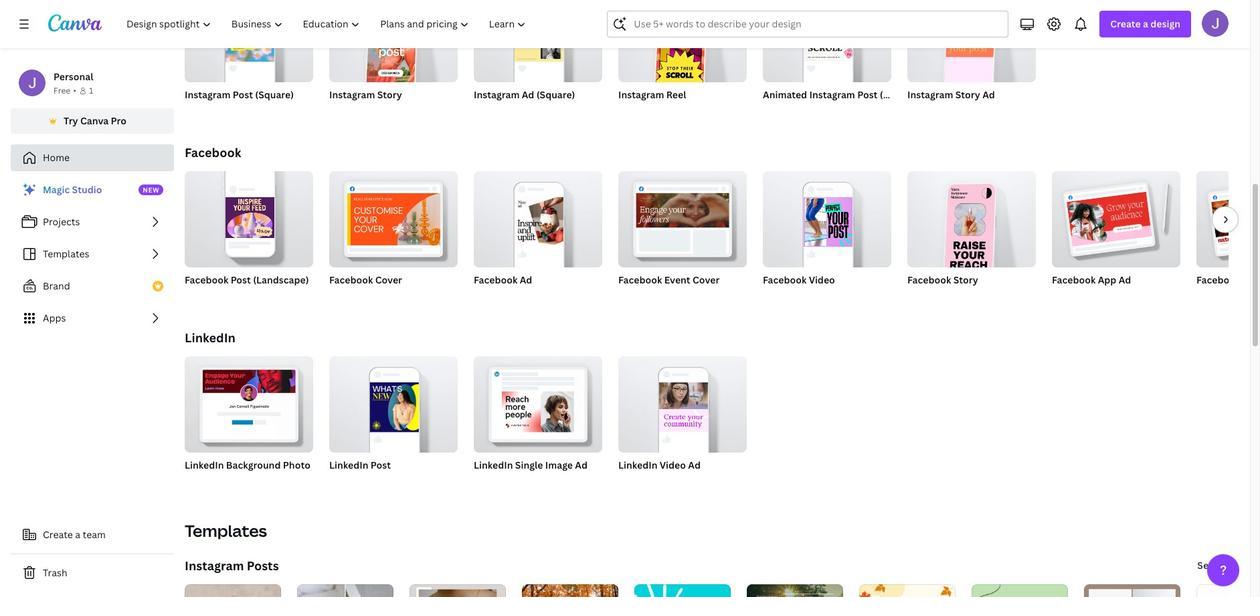 Task type: locate. For each thing, give the bounding box(es) containing it.
create left 'design'
[[1111, 17, 1141, 30]]

list containing magic studio
[[11, 177, 174, 332]]

linkedin single image ad group
[[474, 352, 603, 489]]

linkedin for linkedin post
[[329, 459, 369, 472]]

a
[[1144, 17, 1149, 30], [75, 529, 80, 542]]

create inside 'dropdown button'
[[1111, 17, 1141, 30]]

a left team
[[75, 529, 80, 542]]

pro
[[111, 115, 127, 127]]

1 vertical spatial a
[[75, 529, 80, 542]]

facebook inside facebook cover group
[[329, 274, 373, 287]]

1 horizontal spatial cover
[[693, 274, 720, 287]]

list
[[11, 177, 174, 332]]

1 horizontal spatial video
[[809, 274, 836, 287]]

video
[[809, 274, 836, 287], [660, 459, 686, 472]]

instagram for instagram story
[[329, 88, 375, 101]]

facebook inside facebook app ad group
[[1053, 274, 1096, 287]]

group for linkedin background photo group
[[185, 352, 313, 453]]

see all
[[1198, 560, 1228, 573]]

facebook ad
[[474, 274, 533, 287]]

group for "animated instagram post (square)" group
[[763, 0, 892, 82]]

group for facebook event cover "group"
[[619, 166, 747, 268]]

group inside "animated instagram post (square)" group
[[763, 0, 892, 82]]

628
[[1225, 291, 1239, 303]]

1 horizontal spatial create
[[1111, 17, 1141, 30]]

try canva pro button
[[11, 108, 174, 134]]

cover
[[375, 274, 402, 287], [693, 274, 720, 287]]

a for design
[[1144, 17, 1149, 30]]

group for instagram ad (square) group
[[474, 0, 603, 82]]

create
[[1111, 17, 1141, 30], [43, 529, 73, 542]]

•
[[73, 85, 76, 96]]

ad inside instagram story ad group
[[983, 88, 996, 101]]

1 vertical spatial create
[[43, 529, 73, 542]]

facebook inside facebook shop 1200 × 628 px
[[1197, 274, 1241, 287]]

0 horizontal spatial (square)
[[255, 88, 294, 101]]

a for team
[[75, 529, 80, 542]]

facebook inside facebook post (landscape) group
[[185, 274, 229, 287]]

2 (square) from the left
[[537, 88, 576, 101]]

trash link
[[11, 560, 174, 587]]

ad inside linkedin video ad group
[[689, 459, 701, 472]]

1 horizontal spatial (square)
[[537, 88, 576, 101]]

team
[[83, 529, 106, 542]]

2 cover from the left
[[693, 274, 720, 287]]

linkedin video ad group
[[619, 352, 747, 489]]

facebook inside facebook ad group
[[474, 274, 518, 287]]

group for linkedin video ad group
[[619, 352, 747, 453]]

story
[[377, 88, 402, 101], [956, 88, 981, 101], [954, 274, 979, 287]]

facebook for facebook cover
[[329, 274, 373, 287]]

instagram for instagram posts
[[185, 558, 244, 575]]

templates
[[43, 248, 89, 260], [185, 520, 267, 542]]

1200 × 628 px button
[[1197, 291, 1261, 304]]

single
[[516, 459, 543, 472]]

0 horizontal spatial create
[[43, 529, 73, 542]]

1 vertical spatial video
[[660, 459, 686, 472]]

post inside group
[[371, 459, 391, 472]]

post
[[233, 88, 253, 101], [858, 88, 878, 101], [231, 274, 251, 287], [371, 459, 391, 472]]

facebook for facebook story
[[908, 274, 952, 287]]

0 vertical spatial templates
[[43, 248, 89, 260]]

templates link
[[11, 241, 174, 268]]

a left 'design'
[[1144, 17, 1149, 30]]

create left team
[[43, 529, 73, 542]]

linkedin inside group
[[474, 459, 513, 472]]

magic studio
[[43, 183, 102, 196]]

ad inside facebook app ad group
[[1119, 274, 1132, 287]]

facebook cover
[[329, 274, 402, 287]]

facebook
[[185, 145, 241, 161], [185, 274, 229, 287], [329, 274, 373, 287], [474, 274, 518, 287], [619, 274, 662, 287], [763, 274, 807, 287], [908, 274, 952, 287], [1053, 274, 1096, 287], [1197, 274, 1241, 287]]

0 horizontal spatial cover
[[375, 274, 402, 287]]

group for instagram story group
[[329, 0, 458, 90]]

free
[[54, 85, 70, 96]]

group for facebook post (landscape) group
[[185, 166, 313, 268]]

facebook app ad group
[[1053, 166, 1181, 304]]

a inside button
[[75, 529, 80, 542]]

facebook post (landscape) group
[[185, 166, 313, 304]]

3 (square) from the left
[[880, 88, 919, 101]]

group for facebook story group
[[908, 166, 1037, 276]]

create a design
[[1111, 17, 1181, 30]]

linkedin background photo group
[[185, 352, 313, 489]]

facebook inside facebook event cover "group"
[[619, 274, 662, 287]]

image
[[546, 459, 573, 472]]

facebook shops ad group
[[1197, 171, 1261, 304]]

instagram story
[[329, 88, 402, 101]]

new
[[143, 185, 160, 195]]

ad inside instagram ad (square) group
[[522, 88, 535, 101]]

personal
[[54, 70, 93, 83]]

1 vertical spatial templates
[[185, 520, 267, 542]]

(square)
[[255, 88, 294, 101], [537, 88, 576, 101], [880, 88, 919, 101]]

group
[[185, 0, 313, 82], [329, 0, 458, 90], [474, 0, 603, 82], [619, 0, 747, 90], [763, 0, 892, 82], [908, 0, 1037, 90], [185, 166, 313, 268], [329, 166, 458, 268], [474, 166, 603, 268], [619, 166, 747, 268], [763, 166, 892, 268], [908, 166, 1037, 276], [1053, 166, 1181, 268], [1197, 171, 1261, 268], [185, 352, 313, 453], [329, 352, 458, 453], [474, 352, 603, 453], [619, 352, 747, 453]]

a inside 'dropdown button'
[[1144, 17, 1149, 30]]

create for create a team
[[43, 529, 73, 542]]

px
[[1241, 291, 1250, 303]]

background
[[226, 459, 281, 472]]

facebook for facebook video
[[763, 274, 807, 287]]

templates down "projects"
[[43, 248, 89, 260]]

apps
[[43, 312, 66, 325]]

design
[[1151, 17, 1181, 30]]

0 vertical spatial a
[[1144, 17, 1149, 30]]

facebook inside facebook story group
[[908, 274, 952, 287]]

0 vertical spatial create
[[1111, 17, 1141, 30]]

ad
[[522, 88, 535, 101], [983, 88, 996, 101], [520, 274, 533, 287], [1119, 274, 1132, 287], [575, 459, 588, 472], [689, 459, 701, 472]]

1 horizontal spatial templates
[[185, 520, 267, 542]]

0 horizontal spatial video
[[660, 459, 686, 472]]

projects
[[43, 216, 80, 228]]

video inside group
[[660, 459, 686, 472]]

see
[[1198, 560, 1215, 573]]

instagram
[[185, 88, 231, 101], [329, 88, 375, 101], [474, 88, 520, 101], [619, 88, 665, 101], [810, 88, 856, 101], [908, 88, 954, 101], [185, 558, 244, 575]]

group for facebook ad group
[[474, 166, 603, 268]]

animated instagram post (square) group
[[763, 0, 919, 119]]

video inside group
[[809, 274, 836, 287]]

facebook ad group
[[474, 166, 603, 304]]

instagram story ad group
[[908, 0, 1037, 119]]

instagram for instagram reel
[[619, 88, 665, 101]]

facebook inside facebook video group
[[763, 274, 807, 287]]

templates up "instagram posts"
[[185, 520, 267, 542]]

create inside button
[[43, 529, 73, 542]]

linkedin
[[185, 330, 236, 346], [185, 459, 224, 472], [329, 459, 369, 472], [474, 459, 513, 472], [619, 459, 658, 472]]

None search field
[[608, 11, 1009, 37]]

1 cover from the left
[[375, 274, 402, 287]]

2 horizontal spatial (square)
[[880, 88, 919, 101]]

0 vertical spatial video
[[809, 274, 836, 287]]

apps link
[[11, 305, 174, 332]]

0 horizontal spatial a
[[75, 529, 80, 542]]

1 (square) from the left
[[255, 88, 294, 101]]

group for facebook app ad group
[[1053, 166, 1181, 268]]

linkedin inside group
[[185, 459, 224, 472]]

story for facebook story
[[954, 274, 979, 287]]

facebook story group
[[908, 166, 1037, 304]]

1 horizontal spatial a
[[1144, 17, 1149, 30]]

app
[[1099, 274, 1117, 287]]

group for facebook cover group
[[329, 166, 458, 268]]

video for facebook
[[809, 274, 836, 287]]



Task type: describe. For each thing, give the bounding box(es) containing it.
cover inside facebook event cover "group"
[[693, 274, 720, 287]]

instagram ad (square) group
[[474, 0, 603, 119]]

cover inside facebook cover group
[[375, 274, 402, 287]]

reel
[[667, 88, 687, 101]]

instagram reel group
[[619, 0, 747, 119]]

ad inside facebook ad group
[[520, 274, 533, 287]]

group for instagram post (square) group
[[185, 0, 313, 82]]

instagram post (square)
[[185, 88, 294, 101]]

instagram story group
[[329, 0, 458, 119]]

group for linkedin post group
[[329, 352, 458, 453]]

facebook shop 1200 × 628 px
[[1197, 274, 1261, 303]]

facebook event cover group
[[619, 166, 747, 304]]

all
[[1217, 560, 1228, 573]]

instagram post (square) group
[[185, 0, 313, 119]]

linkedin single image ad
[[474, 459, 588, 472]]

facebook event cover
[[619, 274, 720, 287]]

magic
[[43, 183, 70, 196]]

ad inside linkedin single image ad group
[[575, 459, 588, 472]]

instagram posts
[[185, 558, 279, 575]]

1
[[89, 85, 93, 96]]

home
[[43, 151, 70, 164]]

facebook story
[[908, 274, 979, 287]]

instagram story ad
[[908, 88, 996, 101]]

facebook cover group
[[329, 166, 458, 304]]

linkedin video ad
[[619, 459, 701, 472]]

projects link
[[11, 209, 174, 236]]

jacob simon image
[[1203, 10, 1229, 37]]

linkedin for linkedin background photo
[[185, 459, 224, 472]]

home link
[[11, 145, 174, 171]]

story for instagram story ad
[[956, 88, 981, 101]]

photo
[[283, 459, 311, 472]]

facebook for facebook event cover
[[619, 274, 662, 287]]

try canva pro
[[64, 115, 127, 127]]

linkedin for linkedin single image ad
[[474, 459, 513, 472]]

facebook for facebook app ad
[[1053, 274, 1096, 287]]

linkedin post group
[[329, 352, 458, 489]]

story for instagram story
[[377, 88, 402, 101]]

group for facebook video group
[[763, 166, 892, 268]]

instagram reel
[[619, 88, 687, 101]]

animated instagram post (square)
[[763, 88, 919, 101]]

instagram for instagram story ad
[[908, 88, 954, 101]]

post for facebook post (landscape)
[[231, 274, 251, 287]]

animated
[[763, 88, 808, 101]]

brand
[[43, 280, 70, 293]]

linkedin for linkedin video ad
[[619, 459, 658, 472]]

create a team button
[[11, 522, 174, 549]]

top level navigation element
[[118, 11, 538, 37]]

facebook for facebook ad
[[474, 274, 518, 287]]

brand link
[[11, 273, 174, 300]]

group for linkedin single image ad group
[[474, 352, 603, 453]]

studio
[[72, 183, 102, 196]]

linkedin for linkedin
[[185, 330, 236, 346]]

instagram for instagram post (square)
[[185, 88, 231, 101]]

post for linkedin post
[[371, 459, 391, 472]]

(square) for instagram ad (square)
[[537, 88, 576, 101]]

linkedin post
[[329, 459, 391, 472]]

posts
[[247, 558, 279, 575]]

Search search field
[[634, 11, 983, 37]]

facebook video group
[[763, 166, 892, 304]]

create for create a design
[[1111, 17, 1141, 30]]

(landscape)
[[253, 274, 309, 287]]

video for linkedin
[[660, 459, 686, 472]]

post for instagram post (square)
[[233, 88, 253, 101]]

0 horizontal spatial templates
[[43, 248, 89, 260]]

1200
[[1197, 291, 1217, 303]]

group for "facebook shops ad" group
[[1197, 171, 1261, 268]]

facebook for facebook post (landscape)
[[185, 274, 229, 287]]

trash
[[43, 567, 67, 580]]

try
[[64, 115, 78, 127]]

facebook app ad
[[1053, 274, 1132, 287]]

facebook video
[[763, 274, 836, 287]]

canva
[[80, 115, 109, 127]]

instagram ad (square)
[[474, 88, 576, 101]]

(square) for instagram post (square)
[[255, 88, 294, 101]]

group for instagram story ad group at the top right
[[908, 0, 1037, 90]]

facebook post (landscape)
[[185, 274, 309, 287]]

shop
[[1243, 274, 1261, 287]]

create a design button
[[1100, 11, 1192, 37]]

group for the instagram reel group
[[619, 0, 747, 90]]

instagram posts link
[[185, 558, 279, 575]]

create a team
[[43, 529, 106, 542]]

×
[[1219, 291, 1223, 303]]

linkedin background photo
[[185, 459, 311, 472]]

instagram for instagram ad (square)
[[474, 88, 520, 101]]

event
[[665, 274, 691, 287]]

free •
[[54, 85, 76, 96]]

see all link
[[1197, 553, 1229, 580]]



Task type: vqa. For each thing, say whether or not it's contained in the screenshot.
pick
no



